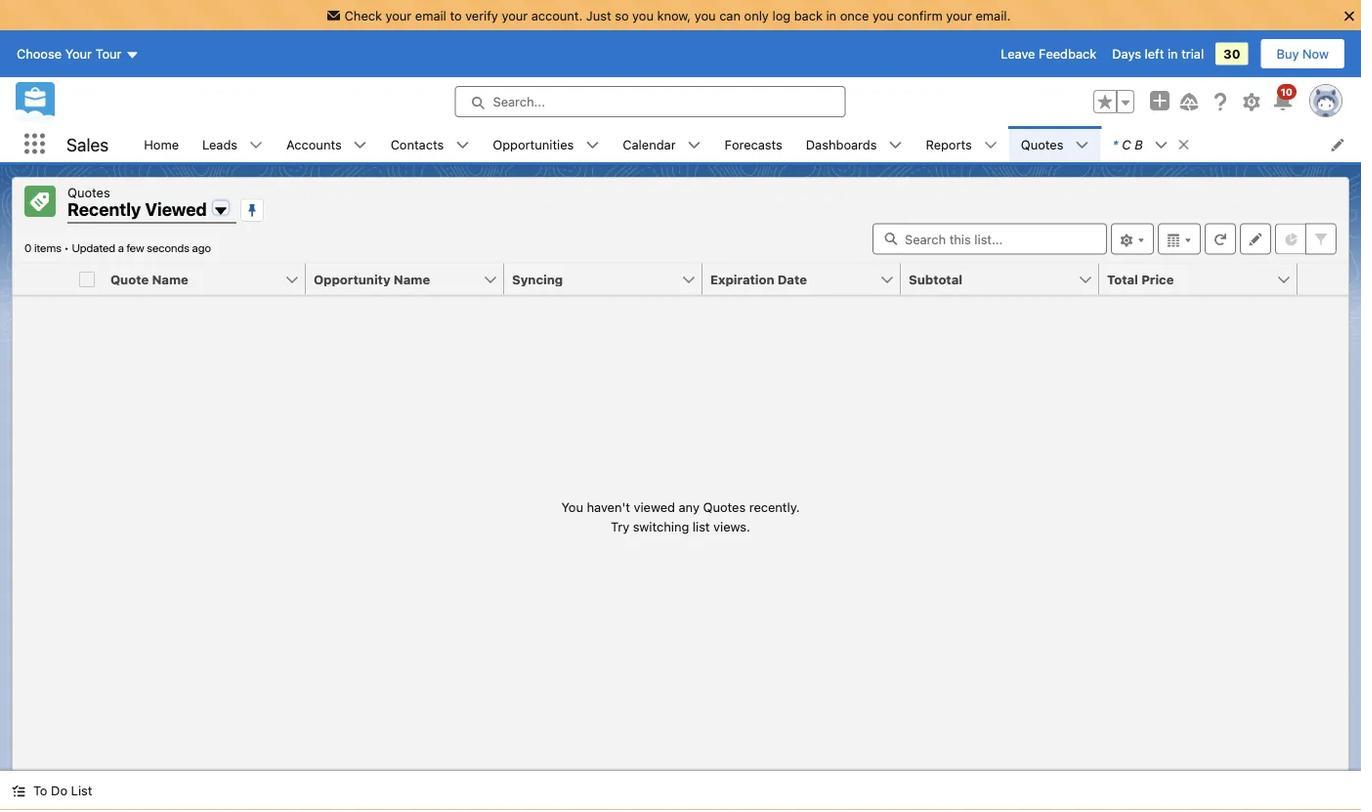 Task type: locate. For each thing, give the bounding box(es) containing it.
status
[[562, 498, 800, 536]]

search... button
[[455, 86, 846, 117]]

you right so
[[633, 8, 654, 23]]

switching
[[633, 519, 690, 534]]

text default image
[[586, 138, 600, 152], [889, 138, 903, 152], [984, 138, 998, 152], [12, 785, 25, 798]]

* c b
[[1113, 137, 1143, 152]]

your right verify
[[502, 8, 528, 23]]

item number element
[[13, 263, 71, 296]]

2 text default image from the left
[[249, 138, 263, 152]]

expiration date element
[[703, 263, 913, 296]]

leads
[[202, 137, 238, 152]]

2 name from the left
[[394, 272, 430, 286]]

you right once
[[873, 8, 894, 23]]

1 horizontal spatial quotes
[[703, 500, 746, 514]]

you left the can
[[695, 8, 716, 23]]

0 items • updated a few seconds ago
[[24, 241, 211, 255]]

verify
[[466, 8, 498, 23]]

1 horizontal spatial name
[[394, 272, 430, 286]]

name inside button
[[394, 272, 430, 286]]

text default image inside the quotes list item
[[1076, 138, 1090, 152]]

text default image inside opportunities list item
[[586, 138, 600, 152]]

list item
[[1101, 126, 1200, 162]]

0 horizontal spatial you
[[633, 8, 654, 23]]

list
[[132, 126, 1362, 162]]

calendar link
[[611, 126, 688, 162]]

to
[[450, 8, 462, 23]]

quotes up views.
[[703, 500, 746, 514]]

dashboards
[[806, 137, 877, 152]]

views.
[[714, 519, 751, 534]]

text default image left reports
[[889, 138, 903, 152]]

forecasts link
[[713, 126, 795, 162]]

left
[[1145, 47, 1165, 61]]

text default image inside leads list item
[[249, 138, 263, 152]]

in right left
[[1168, 47, 1179, 61]]

accounts list item
[[275, 126, 379, 162]]

name for quote name
[[152, 272, 188, 286]]

text default image left to
[[12, 785, 25, 798]]

text default image for contacts
[[456, 138, 470, 152]]

3 you from the left
[[873, 8, 894, 23]]

text default image for leads
[[249, 138, 263, 152]]

text default image left calendar
[[586, 138, 600, 152]]

4 text default image from the left
[[456, 138, 470, 152]]

your left email
[[386, 8, 412, 23]]

to
[[33, 784, 47, 798]]

opportunities link
[[481, 126, 586, 162]]

cell
[[71, 263, 103, 296]]

name
[[152, 272, 188, 286], [394, 272, 430, 286]]

2 you from the left
[[695, 8, 716, 23]]

quote name element
[[103, 263, 318, 296]]

action image
[[1298, 263, 1349, 295]]

dashboards link
[[795, 126, 889, 162]]

quotes list item
[[1010, 126, 1101, 162]]

5 text default image from the left
[[688, 138, 702, 152]]

quotes left *
[[1021, 137, 1064, 152]]

list
[[693, 519, 710, 534]]

account.
[[532, 8, 583, 23]]

text default image for reports
[[984, 138, 998, 152]]

Search Recently Viewed list view. search field
[[873, 223, 1108, 255]]

you
[[633, 8, 654, 23], [695, 8, 716, 23], [873, 8, 894, 23]]

seconds
[[147, 241, 190, 255]]

home link
[[132, 126, 191, 162]]

text default image for calendar
[[688, 138, 702, 152]]

10
[[1281, 86, 1293, 97]]

your
[[386, 8, 412, 23], [502, 8, 528, 23], [947, 8, 973, 23]]

items
[[34, 241, 61, 255]]

reports list item
[[915, 126, 1010, 162]]

do
[[51, 784, 68, 798]]

just
[[586, 8, 612, 23]]

date
[[778, 272, 807, 286]]

0 vertical spatial in
[[827, 8, 837, 23]]

2 vertical spatial quotes
[[703, 500, 746, 514]]

2 your from the left
[[502, 8, 528, 23]]

leave feedback link
[[1001, 47, 1097, 61]]

can
[[720, 8, 741, 23]]

2 horizontal spatial you
[[873, 8, 894, 23]]

text default image inside calendar list item
[[688, 138, 702, 152]]

text default image inside reports "list item"
[[984, 138, 998, 152]]

search...
[[493, 94, 545, 109]]

a
[[118, 241, 124, 255]]

30
[[1224, 47, 1241, 61]]

text default image for accounts
[[354, 138, 367, 152]]

0 horizontal spatial quotes
[[67, 185, 110, 199]]

you
[[562, 500, 584, 514]]

email
[[415, 8, 447, 23]]

•
[[64, 241, 69, 255]]

list
[[71, 784, 92, 798]]

trial
[[1182, 47, 1205, 61]]

text default image
[[1178, 138, 1191, 152], [249, 138, 263, 152], [354, 138, 367, 152], [456, 138, 470, 152], [688, 138, 702, 152], [1076, 138, 1090, 152], [1155, 138, 1169, 152]]

leads list item
[[191, 126, 275, 162]]

text default image inside the contacts list item
[[456, 138, 470, 152]]

in
[[827, 8, 837, 23], [1168, 47, 1179, 61]]

0 horizontal spatial name
[[152, 272, 188, 286]]

opportunity name
[[314, 272, 430, 286]]

contacts list item
[[379, 126, 481, 162]]

0 horizontal spatial your
[[386, 8, 412, 23]]

2 horizontal spatial quotes
[[1021, 137, 1064, 152]]

opportunity name element
[[306, 263, 516, 296]]

text default image inside to do list button
[[12, 785, 25, 798]]

your left the email.
[[947, 8, 973, 23]]

text default image inside accounts list item
[[354, 138, 367, 152]]

opportunity name button
[[306, 263, 483, 295]]

3 text default image from the left
[[354, 138, 367, 152]]

group
[[1094, 90, 1135, 113]]

back
[[795, 8, 823, 23]]

ago
[[192, 241, 211, 255]]

name right opportunity
[[394, 272, 430, 286]]

text default image for opportunities
[[586, 138, 600, 152]]

name down seconds
[[152, 272, 188, 286]]

text default image inside dashboards list item
[[889, 138, 903, 152]]

1 name from the left
[[152, 272, 188, 286]]

None search field
[[873, 223, 1108, 255]]

0 horizontal spatial in
[[827, 8, 837, 23]]

viewed
[[145, 199, 207, 220]]

2 horizontal spatial your
[[947, 8, 973, 23]]

total price
[[1108, 272, 1175, 286]]

1 horizontal spatial you
[[695, 8, 716, 23]]

in right back at the top of the page
[[827, 8, 837, 23]]

syncing element
[[504, 263, 715, 296]]

recently viewed status
[[24, 241, 72, 255]]

expiration
[[711, 272, 775, 286]]

0 vertical spatial quotes
[[1021, 137, 1064, 152]]

1 horizontal spatial your
[[502, 8, 528, 23]]

item number image
[[13, 263, 71, 295]]

1 horizontal spatial in
[[1168, 47, 1179, 61]]

quotes down sales
[[67, 185, 110, 199]]

text default image right reports
[[984, 138, 998, 152]]

6 text default image from the left
[[1076, 138, 1090, 152]]

1 vertical spatial quotes
[[67, 185, 110, 199]]

quotes
[[1021, 137, 1064, 152], [67, 185, 110, 199], [703, 500, 746, 514]]

*
[[1113, 137, 1119, 152]]

name inside button
[[152, 272, 188, 286]]

quote
[[110, 272, 149, 286]]

choose
[[17, 47, 62, 61]]

action element
[[1298, 263, 1349, 296]]

quotes link
[[1010, 126, 1076, 162]]



Task type: vqa. For each thing, say whether or not it's contained in the screenshot.
top Phone
no



Task type: describe. For each thing, give the bounding box(es) containing it.
expiration date
[[711, 272, 807, 286]]

accounts link
[[275, 126, 354, 162]]

quote name
[[110, 272, 188, 286]]

so
[[615, 8, 629, 23]]

accounts
[[287, 137, 342, 152]]

price
[[1142, 272, 1175, 286]]

check your email to verify your account. just so you know, you can only log back in once you confirm your email.
[[345, 8, 1011, 23]]

calendar
[[623, 137, 676, 152]]

quotes inside the "you haven't viewed any quotes recently. try switching list views."
[[703, 500, 746, 514]]

viewed
[[634, 500, 676, 514]]

7 text default image from the left
[[1155, 138, 1169, 152]]

choose your tour
[[17, 47, 122, 61]]

cell inside 'recently viewed|quotes|list view' element
[[71, 263, 103, 296]]

contacts
[[391, 137, 444, 152]]

to do list button
[[0, 771, 104, 810]]

your
[[65, 47, 92, 61]]

opportunity
[[314, 272, 391, 286]]

name for opportunity name
[[394, 272, 430, 286]]

log
[[773, 8, 791, 23]]

3 your from the left
[[947, 8, 973, 23]]

1 vertical spatial in
[[1168, 47, 1179, 61]]

10 button
[[1272, 84, 1297, 113]]

subtotal
[[909, 272, 963, 286]]

expiration date button
[[703, 263, 880, 295]]

few
[[127, 241, 144, 255]]

forecasts
[[725, 137, 783, 152]]

try
[[611, 519, 630, 534]]

total
[[1108, 272, 1139, 286]]

feedback
[[1039, 47, 1097, 61]]

opportunities list item
[[481, 126, 611, 162]]

list containing home
[[132, 126, 1362, 162]]

choose your tour button
[[16, 38, 140, 69]]

to do list
[[33, 784, 92, 798]]

contacts link
[[379, 126, 456, 162]]

any
[[679, 500, 700, 514]]

quotes inside quotes link
[[1021, 137, 1064, 152]]

recently.
[[750, 500, 800, 514]]

days left in trial
[[1113, 47, 1205, 61]]

syncing button
[[504, 263, 681, 295]]

status containing you haven't viewed any quotes recently.
[[562, 498, 800, 536]]

reports
[[926, 137, 973, 152]]

confirm
[[898, 8, 943, 23]]

text default image for quotes
[[1076, 138, 1090, 152]]

calendar list item
[[611, 126, 713, 162]]

dashboards list item
[[795, 126, 915, 162]]

recently viewed
[[67, 199, 207, 220]]

updated
[[72, 241, 115, 255]]

sales
[[66, 134, 109, 155]]

home
[[144, 137, 179, 152]]

recently viewed|quotes|list view element
[[12, 177, 1350, 771]]

b
[[1135, 137, 1143, 152]]

only
[[745, 8, 769, 23]]

tour
[[95, 47, 122, 61]]

total price button
[[1100, 263, 1277, 295]]

haven't
[[587, 500, 631, 514]]

quotes image
[[24, 186, 56, 217]]

buy
[[1277, 47, 1300, 61]]

1 you from the left
[[633, 8, 654, 23]]

0
[[24, 241, 32, 255]]

text default image for dashboards
[[889, 138, 903, 152]]

1 your from the left
[[386, 8, 412, 23]]

leave feedback
[[1001, 47, 1097, 61]]

subtotal button
[[901, 263, 1078, 295]]

email.
[[976, 8, 1011, 23]]

check
[[345, 8, 382, 23]]

once
[[840, 8, 869, 23]]

buy now button
[[1261, 38, 1346, 69]]

1 text default image from the left
[[1178, 138, 1191, 152]]

syncing
[[512, 272, 563, 286]]

buy now
[[1277, 47, 1330, 61]]

reports link
[[915, 126, 984, 162]]

recently
[[67, 199, 141, 220]]

opportunities
[[493, 137, 574, 152]]

subtotal element
[[901, 263, 1112, 296]]

now
[[1303, 47, 1330, 61]]

c
[[1123, 137, 1132, 152]]

total price element
[[1100, 263, 1310, 296]]

list item containing *
[[1101, 126, 1200, 162]]

you haven't viewed any quotes recently. try switching list views.
[[562, 500, 800, 534]]

quote name button
[[103, 263, 284, 295]]

leave
[[1001, 47, 1036, 61]]

leads link
[[191, 126, 249, 162]]

days
[[1113, 47, 1142, 61]]



